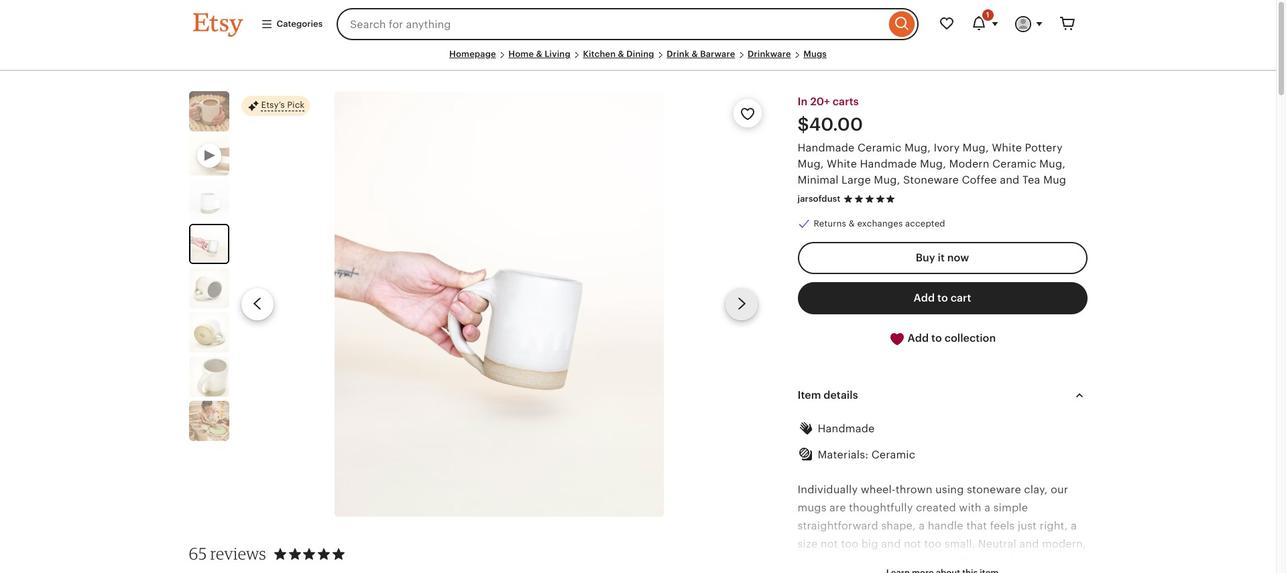 Task type: vqa. For each thing, say whether or not it's contained in the screenshot.
· associated with 30.00
no



Task type: describe. For each thing, give the bounding box(es) containing it.
just
[[1018, 520, 1037, 533]]

coffee
[[949, 556, 982, 569]]

menu bar containing homepage
[[193, 48, 1084, 71]]

barware
[[700, 49, 736, 59]]

handmade ceramic mug, ivory mug, white pottery mug, white handmade mug, modern ceramic mug, minimal large mug, stoneware coffee and tea mug
[[798, 142, 1067, 187]]

mug, up mug
[[1040, 158, 1066, 171]]

jarsofdust
[[798, 194, 841, 204]]

home & living link
[[509, 49, 571, 59]]

& for home
[[536, 49, 543, 59]]

feels
[[991, 520, 1015, 533]]

home
[[509, 49, 534, 59]]

carts
[[833, 95, 859, 108]]

big
[[862, 538, 879, 551]]

shape,
[[882, 520, 916, 533]]

categories banner
[[169, 0, 1108, 48]]

mug, left ivory
[[905, 142, 931, 154]]

ceramic for handmade ceramic mug, ivory mug, white pottery mug, white handmade mug, modern ceramic mug, minimal large mug, stoneware coffee and tea mug
[[858, 142, 902, 154]]

add to cart button
[[798, 283, 1088, 315]]

thoughtfully
[[849, 502, 913, 514]]

none search field inside categories banner
[[337, 8, 919, 40]]

kitchen & dining link
[[583, 49, 655, 59]]

handmade for handmade ceramic mug, ivory mug, white pottery mug, white handmade mug, modern ceramic mug, minimal large mug, stoneware coffee and tea mug
[[798, 142, 855, 154]]

$40.00
[[798, 114, 863, 135]]

categories
[[277, 19, 323, 29]]

our
[[1051, 483, 1069, 496]]

handmade ceramic mug ivory mug white pottery mug white image 7 image
[[189, 401, 229, 442]]

simple
[[994, 502, 1029, 514]]

handmade ceramic mug ivory mug white pottery mug white image 4 image
[[189, 268, 229, 309]]

item details button
[[786, 380, 1100, 412]]

stoneware
[[904, 174, 959, 187]]

individually wheel-thrown using stoneware clay, our mugs are thoughtfully created with a simple straightforward shape, a handle that feels just right, a size not too big and not too small. neutral and modern, it's perfect for open shelves, coffee with friends
[[798, 483, 1087, 574]]

2 horizontal spatial a
[[1071, 520, 1077, 533]]

size
[[798, 538, 818, 551]]

collection
[[945, 332, 996, 345]]

65
[[189, 544, 207, 564]]

individually
[[798, 483, 858, 496]]

pick
[[287, 100, 305, 110]]

20+
[[811, 95, 830, 108]]

modern,
[[1042, 538, 1087, 551]]

reviews
[[210, 544, 266, 564]]

mug, up modern
[[963, 142, 989, 154]]

add to collection
[[905, 332, 996, 345]]

it's
[[798, 556, 812, 569]]

living
[[545, 49, 571, 59]]

and down just
[[1020, 538, 1040, 551]]

returns & exchanges accepted
[[814, 219, 946, 229]]

ivory
[[934, 142, 960, 154]]

to for cart
[[938, 292, 948, 305]]

drinkware link
[[748, 49, 791, 59]]

mug
[[1044, 174, 1067, 187]]

details
[[824, 389, 858, 402]]

kitchen & dining
[[583, 49, 655, 59]]

that
[[967, 520, 988, 533]]

cart
[[951, 292, 972, 305]]

created
[[916, 502, 957, 514]]

& for kitchen
[[618, 49, 625, 59]]

0 horizontal spatial a
[[919, 520, 925, 533]]

drink & barware
[[667, 49, 736, 59]]

item
[[798, 389, 821, 402]]

drink
[[667, 49, 690, 59]]

accepted
[[906, 219, 946, 229]]

using
[[936, 483, 964, 496]]

1 horizontal spatial handmade ceramic mug ivory mug white pottery mug white image 3 image
[[335, 91, 664, 517]]

homepage link
[[450, 49, 496, 59]]

and up the open
[[882, 538, 901, 551]]

shelves,
[[904, 556, 946, 569]]

handmade ceramic mug ivory mug white pottery mug white image 2 image
[[189, 180, 229, 220]]

right,
[[1040, 520, 1068, 533]]

0 horizontal spatial handmade ceramic mug ivory mug white pottery mug white image 3 image
[[190, 226, 228, 263]]

returns
[[814, 219, 847, 229]]

in
[[798, 95, 808, 108]]

2 too from the left
[[925, 538, 942, 551]]

pottery
[[1025, 142, 1063, 154]]

jarsofdust link
[[798, 194, 841, 204]]

wheel-
[[861, 483, 896, 496]]

materials:
[[818, 449, 869, 462]]

are
[[830, 502, 846, 514]]

& for returns
[[849, 219, 855, 229]]

it
[[938, 252, 945, 265]]

mugs
[[804, 49, 827, 59]]

tea
[[1023, 174, 1041, 187]]

handmade ceramic mug ivory mug white pottery mug white image 1 image
[[189, 91, 229, 132]]

straightforward
[[798, 520, 879, 533]]



Task type: locate. For each thing, give the bounding box(es) containing it.
handmade ceramic mug ivory mug white pottery mug white image 6 image
[[189, 357, 229, 397]]

perfect
[[815, 556, 853, 569]]

buy
[[916, 252, 936, 265]]

1 horizontal spatial a
[[985, 502, 991, 514]]

with up that at the right of page
[[960, 502, 982, 514]]

and inside handmade ceramic mug, ivory mug, white pottery mug, white handmade mug, modern ceramic mug, minimal large mug, stoneware coffee and tea mug
[[1000, 174, 1020, 187]]

handmade for handmade
[[818, 423, 875, 435]]

& for drink
[[692, 49, 698, 59]]

add
[[914, 292, 935, 305], [908, 332, 929, 345]]

exchanges
[[858, 219, 903, 229]]

to left collection
[[932, 332, 942, 345]]

1 vertical spatial to
[[932, 332, 942, 345]]

white up large at top right
[[827, 158, 857, 171]]

handmade ceramic mug ivory mug white pottery mug white image 3 image
[[335, 91, 664, 517], [190, 226, 228, 263]]

& right home
[[536, 49, 543, 59]]

kitchen
[[583, 49, 616, 59]]

menu bar
[[193, 48, 1084, 71]]

1
[[987, 11, 990, 19]]

1 vertical spatial with
[[985, 556, 1008, 569]]

1 not from the left
[[821, 538, 838, 551]]

neutral
[[979, 538, 1017, 551]]

0 horizontal spatial white
[[827, 158, 857, 171]]

handmade down $40.00
[[798, 142, 855, 154]]

0 horizontal spatial with
[[960, 502, 982, 514]]

0 horizontal spatial not
[[821, 538, 838, 551]]

handmade
[[798, 142, 855, 154], [860, 158, 917, 171], [818, 423, 875, 435]]

thrown
[[896, 483, 933, 496]]

a down the created
[[919, 520, 925, 533]]

ceramic up wheel-
[[872, 449, 916, 462]]

& left dining
[[618, 49, 625, 59]]

item details
[[798, 389, 858, 402]]

None search field
[[337, 8, 919, 40]]

add down add to cart button
[[908, 332, 929, 345]]

with
[[960, 502, 982, 514], [985, 556, 1008, 569]]

white
[[992, 142, 1022, 154], [827, 158, 857, 171]]

mug, up stoneware
[[920, 158, 947, 171]]

ceramic
[[858, 142, 902, 154], [993, 158, 1037, 171], [872, 449, 916, 462]]

0 horizontal spatial too
[[841, 538, 859, 551]]

too
[[841, 538, 859, 551], [925, 538, 942, 551]]

1 vertical spatial add
[[908, 332, 929, 345]]

1 horizontal spatial not
[[904, 538, 922, 551]]

ceramic up large at top right
[[858, 142, 902, 154]]

not up perfect
[[821, 538, 838, 551]]

1 horizontal spatial too
[[925, 538, 942, 551]]

home & living
[[509, 49, 571, 59]]

buy it now
[[916, 252, 970, 265]]

handmade up large at top right
[[860, 158, 917, 171]]

dining
[[627, 49, 655, 59]]

0 vertical spatial handmade
[[798, 142, 855, 154]]

& right the drink
[[692, 49, 698, 59]]

0 vertical spatial white
[[992, 142, 1022, 154]]

too left big
[[841, 538, 859, 551]]

add for add to cart
[[914, 292, 935, 305]]

buy it now button
[[798, 242, 1088, 275]]

mug, up minimal
[[798, 158, 824, 171]]

1 button
[[963, 8, 1007, 40]]

add left the cart
[[914, 292, 935, 305]]

Search for anything text field
[[337, 8, 886, 40]]

mugs
[[798, 502, 827, 514]]

a right right,
[[1071, 520, 1077, 533]]

1 horizontal spatial with
[[985, 556, 1008, 569]]

stoneware
[[967, 483, 1022, 496]]

1 vertical spatial handmade
[[860, 158, 917, 171]]

for
[[856, 556, 871, 569]]

coffee
[[962, 174, 997, 187]]

and left tea
[[1000, 174, 1020, 187]]

to for collection
[[932, 332, 942, 345]]

2 vertical spatial handmade
[[818, 423, 875, 435]]

and
[[1000, 174, 1020, 187], [882, 538, 901, 551], [1020, 538, 1040, 551]]

modern
[[950, 158, 990, 171]]

large
[[842, 174, 871, 187]]

white left pottery
[[992, 142, 1022, 154]]

a down stoneware
[[985, 502, 991, 514]]

etsy's pick button
[[241, 95, 310, 117]]

not up shelves,
[[904, 538, 922, 551]]

to left the cart
[[938, 292, 948, 305]]

65 reviews
[[189, 544, 266, 564]]

homepage
[[450, 49, 496, 59]]

1 vertical spatial ceramic
[[993, 158, 1037, 171]]

with down neutral
[[985, 556, 1008, 569]]

now
[[948, 252, 970, 265]]

ceramic for materials: ceramic
[[872, 449, 916, 462]]

add to collection button
[[798, 323, 1088, 356]]

small.
[[945, 538, 976, 551]]

open
[[874, 556, 901, 569]]

mug, right large at top right
[[874, 174, 901, 187]]

etsy's
[[261, 100, 285, 110]]

1 vertical spatial white
[[827, 158, 857, 171]]

& right returns
[[849, 219, 855, 229]]

add to cart
[[914, 292, 972, 305]]

0 vertical spatial with
[[960, 502, 982, 514]]

too up shelves,
[[925, 538, 942, 551]]

mugs link
[[804, 49, 827, 59]]

add for add to collection
[[908, 332, 929, 345]]

handle
[[928, 520, 964, 533]]

categories button
[[251, 12, 333, 36]]

to
[[938, 292, 948, 305], [932, 332, 942, 345]]

clay,
[[1025, 483, 1048, 496]]

handmade ceramic mug ivory mug white pottery mug white image 5 image
[[189, 313, 229, 353]]

ceramic up tea
[[993, 158, 1037, 171]]

0 vertical spatial ceramic
[[858, 142, 902, 154]]

1 too from the left
[[841, 538, 859, 551]]

minimal
[[798, 174, 839, 187]]

a
[[985, 502, 991, 514], [919, 520, 925, 533], [1071, 520, 1077, 533]]

materials: ceramic
[[818, 449, 916, 462]]

2 not from the left
[[904, 538, 922, 551]]

0 vertical spatial to
[[938, 292, 948, 305]]

in 20+ carts $40.00
[[798, 95, 863, 135]]

drinkware
[[748, 49, 791, 59]]

mug,
[[905, 142, 931, 154], [963, 142, 989, 154], [798, 158, 824, 171], [920, 158, 947, 171], [1040, 158, 1066, 171], [874, 174, 901, 187]]

2 vertical spatial ceramic
[[872, 449, 916, 462]]

drink & barware link
[[667, 49, 736, 59]]

etsy's pick
[[261, 100, 305, 110]]

&
[[536, 49, 543, 59], [618, 49, 625, 59], [692, 49, 698, 59], [849, 219, 855, 229]]

1 horizontal spatial white
[[992, 142, 1022, 154]]

0 vertical spatial add
[[914, 292, 935, 305]]

handmade up 'materials:'
[[818, 423, 875, 435]]



